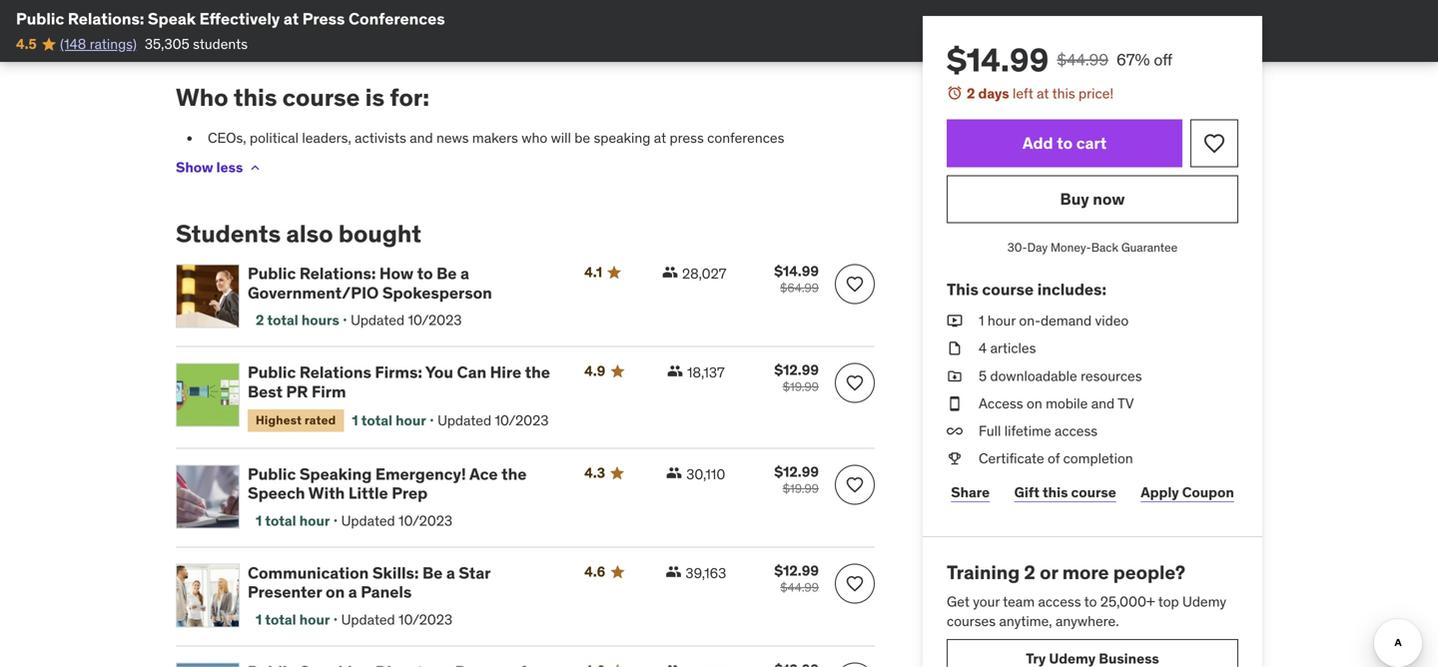 Task type: vqa. For each thing, say whether or not it's contained in the screenshot.
UPDATED
yes



Task type: locate. For each thing, give the bounding box(es) containing it.
the inside public speaking emergency! ace the speech with little prep
[[502, 464, 527, 485]]

$44.99 inside $12.99 $44.99
[[780, 580, 819, 595]]

public relations: how to be a government/pio spokesperson
[[248, 263, 492, 303]]

be inside communication skills: be a star presenter on a panels
[[423, 563, 443, 583]]

1 vertical spatial be
[[423, 563, 443, 583]]

speak
[[148, 8, 196, 29]]

2 right alarm image
[[967, 84, 975, 102]]

with
[[309, 483, 345, 504]]

1 vertical spatial and
[[1092, 394, 1115, 412]]

relations: inside public relations: how to be a government/pio spokesperson
[[300, 263, 376, 284]]

35,305 students
[[145, 35, 248, 53]]

total left hours
[[267, 311, 298, 329]]

4.1
[[585, 263, 603, 281]]

$64.99
[[780, 280, 819, 296]]

2 $12.99 from the top
[[775, 463, 819, 481]]

to
[[1057, 133, 1073, 153], [417, 263, 433, 284], [1085, 593, 1097, 611]]

emergency!
[[375, 464, 466, 485]]

the
[[525, 362, 550, 383], [502, 464, 527, 485]]

2 left or
[[1024, 561, 1036, 585]]

35,305
[[145, 35, 190, 53]]

a left panels on the bottom of the page
[[348, 582, 357, 603]]

1 vertical spatial relations:
[[300, 263, 376, 284]]

1 vertical spatial the
[[502, 464, 527, 485]]

1 horizontal spatial course
[[982, 279, 1034, 300]]

access inside training 2 or more people? get your team access to 25,000+ top udemy courses anytime, anywhere.
[[1038, 593, 1082, 611]]

0 vertical spatial $12.99
[[775, 361, 819, 379]]

1 horizontal spatial 2
[[967, 84, 975, 102]]

2 $19.99 from the top
[[783, 481, 819, 497]]

relations: down also
[[300, 263, 376, 284]]

xsmall image left 39,163
[[666, 564, 682, 580]]

press
[[670, 129, 704, 147]]

effectively
[[199, 8, 280, 29]]

updated down little
[[341, 512, 395, 530]]

wishlist image
[[1203, 131, 1227, 155], [845, 274, 865, 294], [845, 373, 865, 393], [845, 475, 865, 495]]

1 $12.99 from the top
[[775, 361, 819, 379]]

certificate of completion
[[979, 450, 1134, 468]]

updated 10/2023
[[351, 311, 462, 329], [438, 412, 549, 430], [341, 512, 453, 530], [341, 611, 453, 629]]

this
[[234, 82, 277, 112], [1053, 84, 1076, 102], [1043, 483, 1068, 501]]

2 down government/pio
[[256, 311, 264, 329]]

2 vertical spatial 1 total hour
[[256, 611, 330, 629]]

total for government/pio
[[267, 311, 298, 329]]

updated
[[351, 311, 405, 329], [438, 412, 492, 430], [341, 512, 395, 530], [341, 611, 395, 629]]

xsmall image
[[247, 160, 263, 176], [662, 264, 678, 280], [947, 366, 963, 386], [947, 394, 963, 414], [667, 465, 683, 481], [665, 663, 681, 667]]

0 horizontal spatial on
[[326, 582, 345, 603]]

0 horizontal spatial 2
[[256, 311, 264, 329]]

be right skills:
[[423, 563, 443, 583]]

2 vertical spatial $12.99
[[775, 562, 819, 580]]

1 vertical spatial $12.99
[[775, 463, 819, 481]]

1 vertical spatial access
[[1038, 593, 1082, 611]]

0 vertical spatial be
[[437, 263, 457, 284]]

panels
[[361, 582, 412, 603]]

1 total hour for skills:
[[256, 611, 330, 629]]

price!
[[1079, 84, 1114, 102]]

1 horizontal spatial relations:
[[300, 263, 376, 284]]

course inside 'link'
[[1072, 483, 1117, 501]]

public for public speaking emergency! ace the speech with little prep
[[248, 464, 296, 485]]

$19.99 right '18,137'
[[783, 379, 819, 395]]

people?
[[1114, 561, 1186, 585]]

gift this course
[[1015, 483, 1117, 501]]

1 up 4
[[979, 312, 985, 330]]

updated 10/2023 for emergency!
[[341, 512, 453, 530]]

0 vertical spatial course
[[283, 82, 360, 112]]

at left press
[[284, 8, 299, 29]]

1 vertical spatial $44.99
[[780, 580, 819, 595]]

public up "highest"
[[248, 362, 296, 383]]

political
[[250, 129, 299, 147]]

1 total hour down speech
[[256, 512, 330, 530]]

1 vertical spatial on
[[326, 582, 345, 603]]

(148
[[60, 35, 86, 53]]

public inside public speaking emergency! ace the speech with little prep
[[248, 464, 296, 485]]

1 vertical spatial 1 total hour
[[256, 512, 330, 530]]

0 vertical spatial 1 total hour
[[352, 412, 426, 430]]

2 vertical spatial to
[[1085, 593, 1097, 611]]

xsmall image left 4
[[947, 339, 963, 358]]

0 horizontal spatial to
[[417, 263, 433, 284]]

2 horizontal spatial 2
[[1024, 561, 1036, 585]]

0 vertical spatial $12.99 $19.99
[[775, 361, 819, 395]]

10/2023
[[408, 311, 462, 329], [495, 412, 549, 430], [399, 512, 453, 530], [399, 611, 453, 629]]

0 vertical spatial relations:
[[68, 8, 144, 29]]

2 horizontal spatial course
[[1072, 483, 1117, 501]]

$44.99 inside $14.99 $44.99 67% off
[[1057, 49, 1109, 70]]

0 horizontal spatial and
[[410, 129, 433, 147]]

total down the presenter
[[265, 611, 296, 629]]

total for with
[[265, 512, 296, 530]]

this left 'price!'
[[1053, 84, 1076, 102]]

67%
[[1117, 49, 1150, 70]]

0 horizontal spatial $44.99
[[780, 580, 819, 595]]

$14.99 right 28,027 in the top of the page
[[775, 262, 819, 280]]

updated 10/2023 down public relations: how to be a government/pio spokesperson link
[[351, 311, 462, 329]]

0 horizontal spatial relations:
[[68, 8, 144, 29]]

apply coupon button
[[1137, 473, 1239, 513]]

course up leaders,
[[283, 82, 360, 112]]

0 horizontal spatial at
[[284, 8, 299, 29]]

(148 ratings)
[[60, 35, 137, 53]]

full lifetime access
[[979, 422, 1098, 440]]

on right the presenter
[[326, 582, 345, 603]]

5
[[979, 367, 987, 385]]

total down public relations firms: you can hire the best pr firm
[[361, 412, 393, 430]]

this
[[947, 279, 979, 300]]

xsmall image up 'share'
[[947, 449, 963, 469]]

$12.99 $19.99 down $64.99
[[775, 361, 819, 395]]

2 horizontal spatial to
[[1085, 593, 1097, 611]]

the inside public relations firms: you can hire the best pr firm
[[525, 362, 550, 383]]

training
[[947, 561, 1020, 585]]

xsmall image down this on the right of the page
[[947, 311, 963, 331]]

$44.99 left wishlist icon
[[780, 580, 819, 595]]

updated down panels on the bottom of the page
[[341, 611, 395, 629]]

10/2023 for a
[[399, 611, 453, 629]]

xsmall image for 18,137
[[667, 363, 683, 379]]

xsmall image
[[947, 311, 963, 331], [947, 339, 963, 358], [667, 363, 683, 379], [947, 422, 963, 441], [947, 449, 963, 469], [666, 564, 682, 580]]

access down mobile
[[1055, 422, 1098, 440]]

$12.99 for public relations firms: you can hire the best pr firm
[[775, 361, 819, 379]]

coupon
[[1183, 483, 1235, 501]]

this up 'political'
[[234, 82, 277, 112]]

public inside public relations firms: you can hire the best pr firm
[[248, 362, 296, 383]]

$14.99 for $14.99 $44.99 67% off
[[947, 40, 1049, 80]]

1 vertical spatial $12.99 $19.99
[[775, 463, 819, 497]]

a right how
[[461, 263, 469, 284]]

1 horizontal spatial on
[[1027, 394, 1043, 412]]

hour down public relations firms: you can hire the best pr firm link
[[396, 412, 426, 430]]

$12.99 for communication skills: be a star presenter on a panels
[[775, 562, 819, 580]]

0 vertical spatial to
[[1057, 133, 1073, 153]]

at left 'press'
[[654, 129, 666, 147]]

of
[[1048, 450, 1060, 468]]

this for gift
[[1043, 483, 1068, 501]]

course for gift
[[1072, 483, 1117, 501]]

speaking
[[300, 464, 372, 485]]

to inside public relations: how to be a government/pio spokesperson
[[417, 263, 433, 284]]

0 vertical spatial at
[[284, 8, 299, 29]]

money-
[[1051, 240, 1092, 255]]

2
[[967, 84, 975, 102], [256, 311, 264, 329], [1024, 561, 1036, 585]]

$12.99 $19.99 right 30,110
[[775, 463, 819, 497]]

this right the 'gift'
[[1043, 483, 1068, 501]]

2 $12.99 $19.99 from the top
[[775, 463, 819, 497]]

course up on-
[[982, 279, 1034, 300]]

this inside 'link'
[[1043, 483, 1068, 501]]

1 total hour down public relations firms: you can hire the best pr firm
[[352, 412, 426, 430]]

course down completion
[[1072, 483, 1117, 501]]

little
[[349, 483, 388, 504]]

be right how
[[437, 263, 457, 284]]

xsmall image left '18,137'
[[667, 363, 683, 379]]

0 vertical spatial on
[[1027, 394, 1043, 412]]

0 vertical spatial $14.99
[[947, 40, 1049, 80]]

the right hire
[[525, 362, 550, 383]]

0 vertical spatial and
[[410, 129, 433, 147]]

gift
[[1015, 483, 1040, 501]]

$12.99 down $64.99
[[775, 361, 819, 379]]

wishlist image for public relations firms: you can hire the best pr firm
[[845, 373, 865, 393]]

0 vertical spatial the
[[525, 362, 550, 383]]

at right left
[[1037, 84, 1049, 102]]

4
[[979, 339, 987, 357]]

a left star
[[446, 563, 455, 583]]

$14.99 up days
[[947, 40, 1049, 80]]

$19.99 up $12.99 $44.99
[[783, 481, 819, 497]]

1 vertical spatial course
[[982, 279, 1034, 300]]

the right ace
[[502, 464, 527, 485]]

$12.99 $19.99 for public speaking emergency! ace the speech with little prep
[[775, 463, 819, 497]]

course
[[283, 82, 360, 112], [982, 279, 1034, 300], [1072, 483, 1117, 501]]

to up the anywhere.
[[1085, 593, 1097, 611]]

anytime,
[[999, 612, 1053, 630]]

2 vertical spatial 2
[[1024, 561, 1036, 585]]

buy now
[[1061, 189, 1125, 209]]

1 horizontal spatial $44.99
[[1057, 49, 1109, 70]]

share
[[951, 483, 990, 501]]

xsmall image left full
[[947, 422, 963, 441]]

10/2023 for to
[[408, 311, 462, 329]]

on down the downloadable
[[1027, 394, 1043, 412]]

xsmall image for 30,110
[[667, 465, 683, 481]]

0 vertical spatial $19.99
[[783, 379, 819, 395]]

3 $12.99 from the top
[[775, 562, 819, 580]]

xsmall image for 1 hour on-demand video
[[947, 311, 963, 331]]

alarm image
[[947, 85, 963, 101]]

1 vertical spatial $19.99
[[783, 481, 819, 497]]

2 horizontal spatial a
[[461, 263, 469, 284]]

add to cart
[[1023, 133, 1107, 153]]

this course includes:
[[947, 279, 1107, 300]]

$12.99
[[775, 361, 819, 379], [775, 463, 819, 481], [775, 562, 819, 580]]

on
[[1027, 394, 1043, 412], [326, 582, 345, 603]]

$44.99
[[1057, 49, 1109, 70], [780, 580, 819, 595]]

hour
[[988, 312, 1016, 330], [396, 412, 426, 430], [299, 512, 330, 530], [299, 611, 330, 629]]

$44.99 up 'price!'
[[1057, 49, 1109, 70]]

xsmall image for 4 articles
[[947, 339, 963, 358]]

public inside public relations: how to be a government/pio spokesperson
[[248, 263, 296, 284]]

updated 10/2023 down prep
[[341, 512, 453, 530]]

1 vertical spatial 2
[[256, 311, 264, 329]]

2 vertical spatial course
[[1072, 483, 1117, 501]]

updated down public relations: how to be a government/pio spokesperson
[[351, 311, 405, 329]]

to right how
[[417, 263, 433, 284]]

$12.99 for public speaking emergency! ace the speech with little prep
[[775, 463, 819, 481]]

$14.99
[[947, 40, 1049, 80], [775, 262, 819, 280]]

makers
[[472, 129, 518, 147]]

resources
[[1081, 367, 1142, 385]]

xsmall image for 39,163
[[666, 564, 682, 580]]

anywhere.
[[1056, 612, 1119, 630]]

public down "highest"
[[248, 464, 296, 485]]

0 vertical spatial 2
[[967, 84, 975, 102]]

1 horizontal spatial and
[[1092, 394, 1115, 412]]

1 $19.99 from the top
[[783, 379, 819, 395]]

1 $12.99 $19.99 from the top
[[775, 361, 819, 395]]

10/2023 down spokesperson
[[408, 311, 462, 329]]

1 total hour down the presenter
[[256, 611, 330, 629]]

hire
[[490, 362, 522, 383]]

$44.99 for $12.99
[[780, 580, 819, 595]]

2 vertical spatial at
[[654, 129, 666, 147]]

your
[[973, 593, 1000, 611]]

days
[[979, 84, 1010, 102]]

4.6
[[585, 563, 606, 581]]

1 horizontal spatial to
[[1057, 133, 1073, 153]]

rated
[[305, 413, 336, 428]]

updated for how
[[351, 311, 405, 329]]

0 horizontal spatial $14.99
[[775, 262, 819, 280]]

or
[[1040, 561, 1058, 585]]

0 vertical spatial $44.99
[[1057, 49, 1109, 70]]

28,027
[[682, 265, 727, 283]]

and left news
[[410, 129, 433, 147]]

updated 10/2023 down panels on the bottom of the page
[[341, 611, 453, 629]]

and left tv
[[1092, 394, 1115, 412]]

wishlist image for public relations: how to be a government/pio spokesperson
[[845, 274, 865, 294]]

public down the students also bought at top left
[[248, 263, 296, 284]]

1 horizontal spatial $14.99
[[947, 40, 1049, 80]]

1 vertical spatial at
[[1037, 84, 1049, 102]]

2 inside training 2 or more people? get your team access to 25,000+ top udemy courses anytime, anywhere.
[[1024, 561, 1036, 585]]

access down or
[[1038, 593, 1082, 611]]

1 vertical spatial to
[[417, 263, 433, 284]]

18,137
[[687, 364, 725, 382]]

is
[[365, 82, 385, 112]]

students
[[176, 219, 281, 249]]

apply coupon
[[1141, 483, 1235, 501]]

public up 4.5
[[16, 8, 64, 29]]

public relations firms: you can hire the best pr firm
[[248, 362, 550, 402]]

10/2023 down prep
[[399, 512, 453, 530]]

10/2023 down communication skills: be a star presenter on a panels link
[[399, 611, 453, 629]]

to left cart
[[1057, 133, 1073, 153]]

demand
[[1041, 312, 1092, 330]]

anchor
[[294, 5, 339, 23]]

full
[[979, 422, 1001, 440]]

0 horizontal spatial course
[[283, 82, 360, 112]]

less
[[216, 158, 243, 176]]

hours
[[302, 311, 339, 329]]

relations: up 'ratings)'
[[68, 8, 144, 29]]

1
[[979, 312, 985, 330], [352, 412, 358, 430], [256, 512, 262, 530], [256, 611, 262, 629]]

1 vertical spatial $14.99
[[775, 262, 819, 280]]

star
[[459, 563, 491, 583]]

1 horizontal spatial at
[[654, 129, 666, 147]]

total down speech
[[265, 512, 296, 530]]

$12.99 right 30,110
[[775, 463, 819, 481]]

hour down "with" on the bottom of the page
[[299, 512, 330, 530]]

also
[[286, 219, 333, 249]]

$12.99 left wishlist icon
[[775, 562, 819, 580]]



Task type: describe. For each thing, give the bounding box(es) containing it.
updated for be
[[341, 611, 395, 629]]

video
[[1095, 312, 1129, 330]]

$12.99 $19.99 for public relations firms: you can hire the best pr firm
[[775, 361, 819, 395]]

show
[[176, 158, 213, 176]]

4.9
[[585, 362, 606, 380]]

hour down the presenter
[[299, 611, 330, 629]]

updated 10/2023 down hire
[[438, 412, 549, 430]]

public relations: how to be a government/pio spokesperson link
[[248, 263, 561, 303]]

be inside public relations: how to be a government/pio spokesperson
[[437, 263, 457, 284]]

access on mobile and tv
[[979, 394, 1134, 412]]

ceos, political leaders, activists and news makers who will be speaking at press conferences
[[208, 129, 785, 147]]

public speaking emergency! ace the speech with little prep
[[248, 464, 527, 504]]

prep
[[392, 483, 428, 504]]

completion
[[1064, 450, 1134, 468]]

30,110
[[687, 466, 726, 484]]

on inside communication skills: be a star presenter on a panels
[[326, 582, 345, 603]]

2 horizontal spatial at
[[1037, 84, 1049, 102]]

$12.99 $44.99
[[775, 562, 819, 595]]

jarrett,
[[822, 0, 866, 3]]

total for on
[[265, 611, 296, 629]]

left
[[1013, 84, 1034, 102]]

$19.99 for public relations firms: you can hire the best pr firm
[[783, 379, 819, 395]]

10/2023 down hire
[[495, 412, 549, 430]]

updated for emergency!
[[341, 512, 395, 530]]

top
[[1159, 593, 1180, 611]]

1 total hour for speaking
[[256, 512, 330, 530]]

updated down can at the left of the page
[[438, 412, 492, 430]]

1 down speech
[[256, 512, 262, 530]]

relations: for speak
[[68, 8, 144, 29]]

gregg
[[780, 0, 819, 3]]

wishlist image for public speaking emergency! ace the speech with little prep
[[845, 475, 865, 495]]

xsmall image for 28,027
[[662, 264, 678, 280]]

2 total hours
[[256, 311, 339, 329]]

30-
[[1008, 240, 1028, 255]]

team
[[1003, 593, 1035, 611]]

highest
[[256, 413, 302, 428]]

how
[[380, 263, 414, 284]]

activists
[[355, 129, 406, 147]]

cart
[[1077, 133, 1107, 153]]

xsmall image for certificate of completion
[[947, 449, 963, 469]]

on-
[[1019, 312, 1041, 330]]

can
[[457, 362, 487, 383]]

communication skills: be a star presenter on a panels
[[248, 563, 491, 603]]

2 for 2 days left at this price!
[[967, 84, 975, 102]]

public for public relations: how to be a government/pio spokesperson
[[248, 263, 296, 284]]

channel
[[240, 5, 291, 23]]

ceos,
[[208, 129, 246, 147]]

firm
[[312, 382, 346, 402]]

public speaking emergency! ace the speech with little prep link
[[248, 464, 561, 504]]

spokesperson
[[382, 283, 492, 303]]

more
[[1063, 561, 1109, 585]]

show less button
[[176, 148, 263, 188]]

public for public relations: speak effectively at press conferences
[[16, 8, 64, 29]]

students
[[193, 35, 248, 53]]

udemy
[[1183, 593, 1227, 611]]

who this course is for:
[[176, 82, 430, 112]]

5 downloadable resources
[[979, 367, 1142, 385]]

now
[[1093, 189, 1125, 209]]

$19.99 for public speaking emergency! ace the speech with little prep
[[783, 481, 819, 497]]

get
[[947, 593, 970, 611]]

updated 10/2023 for how
[[351, 311, 462, 329]]

relations
[[300, 362, 371, 383]]

1 right rated
[[352, 412, 358, 430]]

$44.99 for $14.99
[[1057, 49, 1109, 70]]

training 2 or more people? get your team access to 25,000+ top udemy courses anytime, anywhere.
[[947, 561, 1227, 630]]

2 days left at this price!
[[967, 84, 1114, 102]]

to inside button
[[1057, 133, 1073, 153]]

best
[[248, 382, 283, 402]]

hour up 4 articles
[[988, 312, 1016, 330]]

relations: for how
[[300, 263, 376, 284]]

conferences
[[707, 129, 785, 147]]

updated 10/2023 for be
[[341, 611, 453, 629]]

includes:
[[1038, 279, 1107, 300]]

back
[[1092, 240, 1119, 255]]

$14.99 for $14.99 $64.99
[[775, 262, 819, 280]]

who
[[522, 129, 548, 147]]

this for who
[[234, 82, 277, 112]]

buy
[[1061, 189, 1090, 209]]

1 horizontal spatial a
[[446, 563, 455, 583]]

2 for 2 total hours
[[256, 311, 264, 329]]

conferences
[[349, 8, 445, 29]]

a inside public relations: how to be a government/pio spokesperson
[[461, 263, 469, 284]]

39,163
[[686, 564, 727, 582]]

public relations: speak effectively at press conferences
[[16, 8, 445, 29]]

10/2023 for ace
[[399, 512, 453, 530]]

$14.99 $64.99
[[775, 262, 819, 296]]

4.5
[[16, 35, 37, 53]]

highest rated
[[256, 413, 336, 428]]

government/pio
[[248, 283, 379, 303]]

1 down the presenter
[[256, 611, 262, 629]]

you
[[425, 362, 454, 383]]

course for who
[[283, 82, 360, 112]]

xsmall image for full lifetime access
[[947, 422, 963, 441]]

xsmall image for access on mobile and tv
[[947, 394, 963, 414]]

courses
[[947, 612, 996, 630]]

off
[[1154, 49, 1173, 70]]

wishlist image
[[845, 574, 865, 594]]

xsmall image inside show less button
[[247, 160, 263, 176]]

add to cart button
[[947, 119, 1183, 167]]

public for public relations firms: you can hire the best pr firm
[[248, 362, 296, 383]]

share button
[[947, 473, 994, 513]]

who
[[176, 82, 228, 112]]

students also bought
[[176, 219, 421, 249]]

mobile
[[1046, 394, 1088, 412]]

to inside training 2 or more people? get your team access to 25,000+ top udemy courses anytime, anywhere.
[[1085, 593, 1097, 611]]

guarantee
[[1122, 240, 1178, 255]]

tv
[[1118, 394, 1134, 412]]

xsmall image for 5 downloadable resources
[[947, 366, 963, 386]]

0 vertical spatial access
[[1055, 422, 1098, 440]]

be
[[575, 129, 591, 147]]

access
[[979, 394, 1024, 412]]

will
[[551, 129, 571, 147]]

0 horizontal spatial a
[[348, 582, 357, 603]]

ratings)
[[90, 35, 137, 53]]



